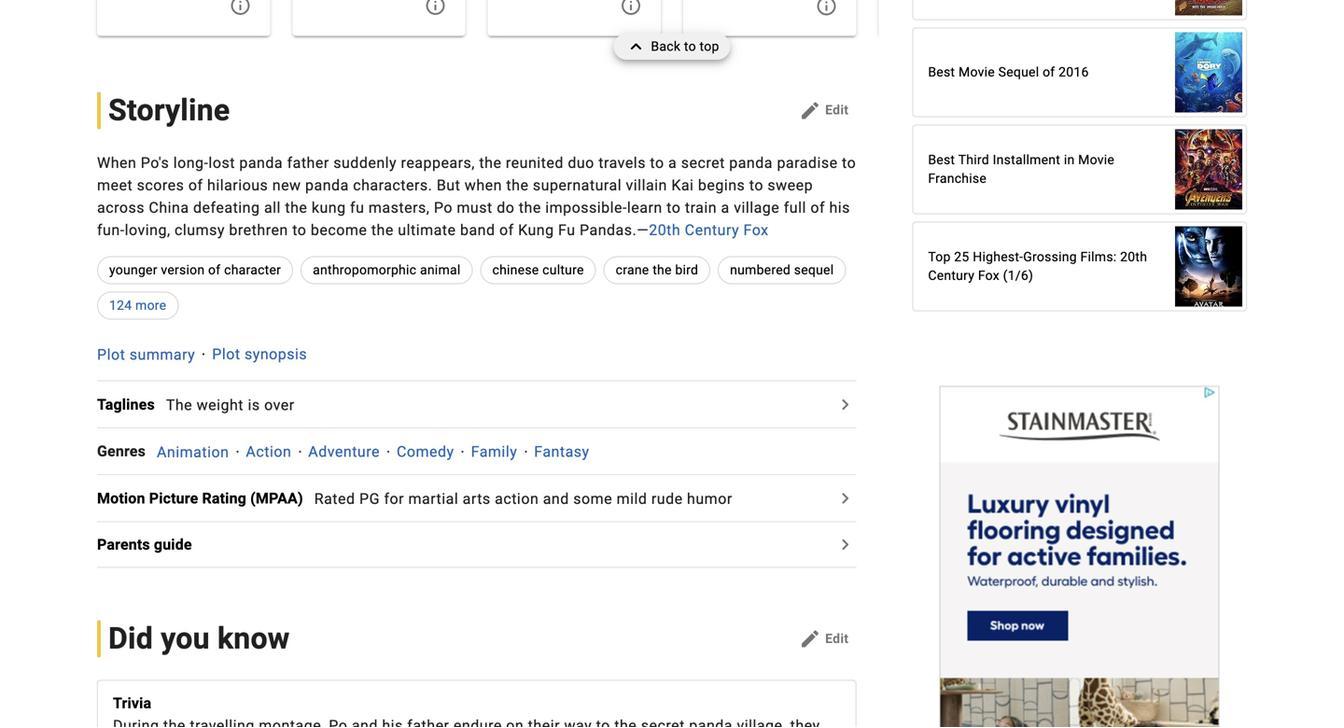 Task type: vqa. For each thing, say whether or not it's contained in the screenshot.
reappears,
yes



Task type: describe. For each thing, give the bounding box(es) containing it.
plot for plot summary
[[97, 346, 125, 363]]

duo
[[568, 154, 595, 172]]

films:
[[1081, 249, 1117, 265]]

reappears,
[[401, 154, 475, 172]]

best for best third installment in movie franchise
[[928, 152, 955, 167]]

paradise
[[777, 154, 838, 172]]

of down do
[[500, 221, 514, 239]]

motion picture rating (mpaa)
[[97, 490, 303, 507]]

plot for plot synopsis
[[212, 346, 241, 363]]

new
[[272, 176, 301, 194]]

younger
[[109, 262, 158, 278]]

po's
[[141, 154, 169, 172]]

back
[[651, 39, 681, 54]]

picture
[[149, 490, 198, 507]]

3 more about this image from the left
[[620, 0, 642, 17]]

franchise
[[928, 171, 987, 186]]

edit button for did you know
[[792, 624, 857, 654]]

fu
[[558, 221, 576, 239]]

to up "villain"
[[650, 154, 664, 172]]

1 more about this image from the left
[[229, 0, 251, 17]]

younger version of character
[[109, 262, 281, 278]]

younger version of character button
[[97, 256, 293, 284]]

impossible-
[[546, 199, 627, 217]]

father
[[287, 154, 329, 172]]

motion
[[97, 490, 145, 507]]

more
[[135, 298, 167, 313]]

parents
[[97, 536, 150, 554]]

124
[[109, 298, 132, 313]]

crane the bird button
[[604, 256, 711, 284]]

and
[[543, 490, 569, 508]]

0 vertical spatial 20th
[[649, 221, 681, 239]]

parents guide: see all image
[[834, 534, 857, 556]]

fox inside top 25 highest-grossing films: 20th century fox (1/6)
[[978, 268, 1000, 283]]

crane
[[616, 262, 649, 278]]

animation
[[157, 443, 229, 461]]

plot summary button
[[97, 346, 195, 363]]

lost
[[209, 154, 235, 172]]

parents guide button
[[97, 534, 203, 556]]

ultimate
[[398, 221, 456, 239]]

motion picture rating (mpaa) button
[[97, 487, 314, 510]]

rude
[[652, 490, 683, 508]]

when po's long-lost panda father suddenly reappears, the reunited duo travels to a secret panda paradise to meet scores of hilarious new panda characters. but when the supernatural villain kai begins to sweep across china defeating all the kung fu masters, po must do the impossible-learn to train a village full of his fun-loving, clumsy brethren to become the ultimate band of kung fu pandas.
[[97, 154, 856, 239]]

anthropomorphic animal
[[313, 262, 461, 278]]

become
[[311, 221, 367, 239]]

po
[[434, 199, 453, 217]]

of left 2016
[[1043, 64, 1056, 80]]

long-
[[173, 154, 209, 172]]

numbered
[[730, 262, 791, 278]]

rated
[[314, 490, 355, 508]]

edit image
[[799, 628, 822, 650]]

his
[[830, 199, 851, 217]]

action button
[[246, 443, 292, 461]]

to inside the back to top button
[[684, 39, 696, 54]]

certificate: see all image
[[834, 487, 857, 510]]

parents guide
[[97, 536, 192, 554]]

— 20th century fox
[[637, 221, 769, 239]]

best movie sequel of 2016 link
[[914, 23, 1247, 122]]

kung
[[518, 221, 554, 239]]

1 horizontal spatial a
[[721, 199, 730, 217]]

fu
[[350, 199, 365, 217]]

to down kai
[[667, 199, 681, 217]]

hilarious
[[207, 176, 268, 194]]

installment
[[993, 152, 1061, 167]]

the right all
[[285, 199, 308, 217]]

did you know
[[108, 621, 290, 656]]

of down the long-
[[188, 176, 203, 194]]

suddenly
[[334, 154, 397, 172]]

in
[[1064, 152, 1075, 167]]

plot synopsis
[[212, 346, 307, 363]]

century inside top 25 highest-grossing films: 20th century fox (1/6)
[[928, 268, 975, 283]]

secret
[[681, 154, 725, 172]]

25
[[955, 249, 970, 265]]

taglines: see all image
[[834, 393, 857, 416]]

china
[[149, 199, 189, 217]]

to left become
[[292, 221, 307, 239]]

anthropomorphic
[[313, 262, 417, 278]]

highest-
[[973, 249, 1024, 265]]

masters,
[[369, 199, 430, 217]]

expand less image
[[625, 34, 651, 60]]

action
[[246, 443, 292, 461]]

villain
[[626, 176, 668, 194]]

version
[[161, 262, 205, 278]]

trivia button
[[113, 692, 831, 715]]

bird
[[675, 262, 699, 278]]

1 horizontal spatial panda
[[305, 176, 349, 194]]

the up do
[[506, 176, 529, 194]]

don cheadle, robert downey jr., josh brolin, vin diesel, paul bettany, bradley cooper, chris evans, sean gunn, scarlett johansson, elizabeth olsen, chris pratt, mark ruffalo, zoe saldana, benedict wong, terry notary, anthony mackie, chris hemsworth, dave bautista, benedict cumberbatch, chadwick boseman, sebastian stan, danai gurira, karen gillan, pom klementieff, letitia wright, and tom holland in avengers: infinity war (2018) image
[[1176, 120, 1243, 219]]

kai
[[672, 176, 694, 194]]

mild
[[617, 490, 647, 508]]

train
[[685, 199, 717, 217]]

chinese culture button
[[480, 256, 596, 284]]

the weight is over
[[166, 396, 295, 414]]

plot synopsis button
[[212, 346, 307, 363]]

chinese culture
[[493, 262, 584, 278]]

(mpaa)
[[250, 490, 303, 507]]

summary
[[130, 346, 195, 363]]

movie inside best third installment in movie franchise
[[1079, 152, 1115, 167]]

sequel
[[794, 262, 834, 278]]



Task type: locate. For each thing, give the bounding box(es) containing it.
edit button for storyline
[[792, 96, 857, 126]]

best up franchise
[[928, 152, 955, 167]]

0 horizontal spatial century
[[685, 221, 740, 239]]

1 edit from the top
[[826, 102, 849, 118]]

to right paradise
[[842, 154, 856, 172]]

crane the bird
[[616, 262, 699, 278]]

travels
[[599, 154, 646, 172]]

1 horizontal spatial 20th
[[1121, 249, 1148, 265]]

family button
[[471, 443, 518, 461]]

124 more button
[[97, 292, 179, 320]]

movie left sequel
[[959, 64, 995, 80]]

2 more about this image from the left
[[425, 0, 447, 17]]

panda up hilarious in the top of the page
[[239, 154, 283, 172]]

1 vertical spatial fox
[[978, 268, 1000, 283]]

1 horizontal spatial plot
[[212, 346, 241, 363]]

when
[[97, 154, 137, 172]]

the
[[166, 396, 193, 414]]

back to top button
[[614, 34, 731, 60]]

0 vertical spatial a
[[669, 154, 677, 172]]

animation button
[[157, 443, 229, 461]]

0 vertical spatial edit button
[[792, 96, 857, 126]]

124 more
[[109, 298, 167, 313]]

storyline
[[108, 93, 230, 128]]

genres
[[97, 443, 146, 460]]

1 horizontal spatial more about this image
[[425, 0, 447, 17]]

more about this image
[[229, 0, 251, 17], [425, 0, 447, 17], [620, 0, 642, 17]]

best
[[928, 64, 955, 80], [928, 152, 955, 167]]

finding dory (2016) image
[[1176, 23, 1243, 122]]

0 horizontal spatial panda
[[239, 154, 283, 172]]

1 horizontal spatial movie
[[1079, 152, 1115, 167]]

1 vertical spatial best
[[928, 152, 955, 167]]

2 horizontal spatial more about this image
[[620, 0, 642, 17]]

1 vertical spatial 20th
[[1121, 249, 1148, 265]]

pg
[[359, 490, 380, 508]]

guide
[[154, 536, 192, 554]]

characters.
[[353, 176, 433, 194]]

animal
[[420, 262, 461, 278]]

to up the 'village'
[[750, 176, 764, 194]]

edit for did you know
[[826, 631, 849, 646]]

supernatural
[[533, 176, 622, 194]]

sweep
[[768, 176, 813, 194]]

of left the his
[[811, 199, 825, 217]]

humor
[[687, 490, 733, 508]]

2 edit from the top
[[826, 631, 849, 646]]

pandas.
[[580, 221, 637, 239]]

scores
[[137, 176, 184, 194]]

top
[[928, 249, 951, 265]]

defeating
[[193, 199, 260, 217]]

1 horizontal spatial century
[[928, 268, 975, 283]]

1 edit button from the top
[[792, 96, 857, 126]]

plot down 124
[[97, 346, 125, 363]]

0 horizontal spatial fox
[[744, 221, 769, 239]]

weight
[[197, 396, 244, 414]]

0 vertical spatial movie
[[959, 64, 995, 80]]

edit right edit icon
[[826, 631, 849, 646]]

of
[[1043, 64, 1056, 80], [188, 176, 203, 194], [811, 199, 825, 217], [500, 221, 514, 239], [208, 262, 221, 278]]

fantasy
[[534, 443, 590, 461]]

2 plot from the left
[[212, 346, 241, 363]]

back to top
[[651, 39, 720, 54]]

a up kai
[[669, 154, 677, 172]]

0 horizontal spatial 20th
[[649, 221, 681, 239]]

1 vertical spatial movie
[[1079, 152, 1115, 167]]

movie right in
[[1079, 152, 1115, 167]]

best inside best third installment in movie franchise
[[928, 152, 955, 167]]

0 vertical spatial edit
[[826, 102, 849, 118]]

numbered sequel button
[[718, 256, 846, 284]]

panda up kung
[[305, 176, 349, 194]]

over
[[264, 396, 295, 414]]

(1/6)
[[1003, 268, 1034, 283]]

the down masters,
[[371, 221, 394, 239]]

to left top
[[684, 39, 696, 54]]

2 edit button from the top
[[792, 624, 857, 654]]

0 vertical spatial best
[[928, 64, 955, 80]]

20th down learn
[[649, 221, 681, 239]]

20th
[[649, 221, 681, 239], [1121, 249, 1148, 265]]

learn
[[627, 199, 663, 217]]

synopsis
[[245, 346, 307, 363]]

grossing
[[1024, 249, 1077, 265]]

edit for storyline
[[826, 102, 849, 118]]

but
[[437, 176, 461, 194]]

0 horizontal spatial movie
[[959, 64, 995, 80]]

best movie sequel of 2016
[[928, 64, 1089, 80]]

1 best from the top
[[928, 64, 955, 80]]

1 horizontal spatial fox
[[978, 268, 1000, 283]]

advertisement region
[[940, 386, 1220, 727]]

of inside button
[[208, 262, 221, 278]]

full
[[784, 199, 807, 217]]

taglines button
[[97, 393, 166, 416]]

panda up begins
[[730, 154, 773, 172]]

1 vertical spatial edit
[[826, 631, 849, 646]]

third
[[959, 152, 990, 167]]

fox down highest-
[[978, 268, 1000, 283]]

2 horizontal spatial panda
[[730, 154, 773, 172]]

when
[[465, 176, 502, 194]]

comedy
[[397, 443, 454, 461]]

the up the when
[[479, 154, 502, 172]]

the up kung
[[519, 199, 541, 217]]

more about this image
[[815, 0, 838, 17]]

1 vertical spatial century
[[928, 268, 975, 283]]

edit image
[[799, 99, 822, 122]]

0 vertical spatial century
[[685, 221, 740, 239]]

the left bird
[[653, 262, 672, 278]]

anthropomorphic animal button
[[301, 256, 473, 284]]

0 horizontal spatial a
[[669, 154, 677, 172]]

plot left synopsis
[[212, 346, 241, 363]]

loving,
[[125, 221, 170, 239]]

20th right the films:
[[1121, 249, 1148, 265]]

best left sequel
[[928, 64, 955, 80]]

trivia
[[113, 695, 152, 712]]

0 vertical spatial fox
[[744, 221, 769, 239]]

of right version
[[208, 262, 221, 278]]

kung
[[312, 199, 346, 217]]

best inside best movie sequel of 2016 link
[[928, 64, 955, 80]]

0 horizontal spatial plot
[[97, 346, 125, 363]]

fox down the 'village'
[[744, 221, 769, 239]]

all
[[264, 199, 281, 217]]

chinese
[[493, 262, 539, 278]]

century
[[685, 221, 740, 239], [928, 268, 975, 283]]

family
[[471, 443, 518, 461]]

1 plot from the left
[[97, 346, 125, 363]]

did
[[108, 621, 153, 656]]

sequel
[[999, 64, 1040, 80]]

do
[[497, 199, 515, 217]]

best for best movie sequel of 2016
[[928, 64, 955, 80]]

a down begins
[[721, 199, 730, 217]]

martial
[[409, 490, 459, 508]]

1 vertical spatial a
[[721, 199, 730, 217]]

20th century fox button
[[649, 221, 769, 239]]

edit button
[[792, 96, 857, 126], [792, 624, 857, 654]]

action
[[495, 490, 539, 508]]

century down train
[[685, 221, 740, 239]]

you
[[161, 621, 210, 656]]

arts
[[463, 490, 491, 508]]

edit right edit image at the top
[[826, 102, 849, 118]]

band
[[460, 221, 495, 239]]

rating
[[202, 490, 246, 507]]

numbered sequel
[[730, 262, 834, 278]]

century down the 25
[[928, 268, 975, 283]]

20th inside top 25 highest-grossing films: 20th century fox (1/6)
[[1121, 249, 1148, 265]]

the inside the crane the bird button
[[653, 262, 672, 278]]

2 best from the top
[[928, 152, 955, 167]]

must
[[457, 199, 493, 217]]

0 horizontal spatial more about this image
[[229, 0, 251, 17]]

the
[[479, 154, 502, 172], [506, 176, 529, 194], [285, 199, 308, 217], [519, 199, 541, 217], [371, 221, 394, 239], [653, 262, 672, 278]]

taglines
[[97, 396, 155, 413]]

sigourney weaver, stephen lang, michelle rodriguez, zoe saldana, and sam worthington in avatar (2009) image
[[1176, 217, 1243, 316]]

for
[[384, 490, 404, 508]]

begins
[[698, 176, 745, 194]]

1 vertical spatial edit button
[[792, 624, 857, 654]]



